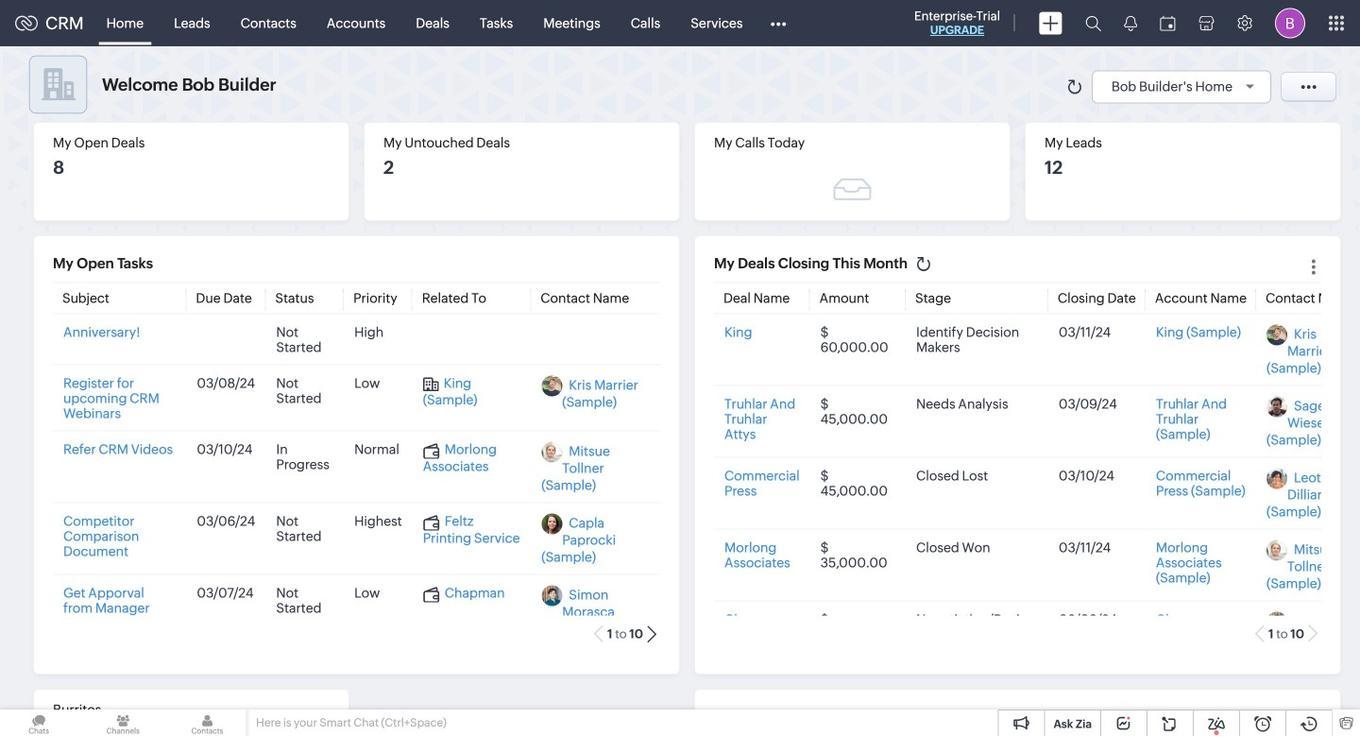 Task type: locate. For each thing, give the bounding box(es) containing it.
calendar image
[[1160, 16, 1177, 31]]

Other Modules field
[[758, 8, 799, 38]]

search element
[[1074, 0, 1113, 46]]

signals image
[[1125, 15, 1138, 31]]

contacts image
[[169, 710, 246, 736]]

channels image
[[84, 710, 162, 736]]

create menu element
[[1028, 0, 1074, 46]]



Task type: vqa. For each thing, say whether or not it's contained in the screenshot.
field
no



Task type: describe. For each thing, give the bounding box(es) containing it.
profile element
[[1264, 0, 1317, 46]]

logo image
[[15, 16, 38, 31]]

chats image
[[0, 710, 78, 736]]

signals element
[[1113, 0, 1149, 46]]

search image
[[1086, 15, 1102, 31]]

create menu image
[[1039, 12, 1063, 34]]

profile image
[[1276, 8, 1306, 38]]



